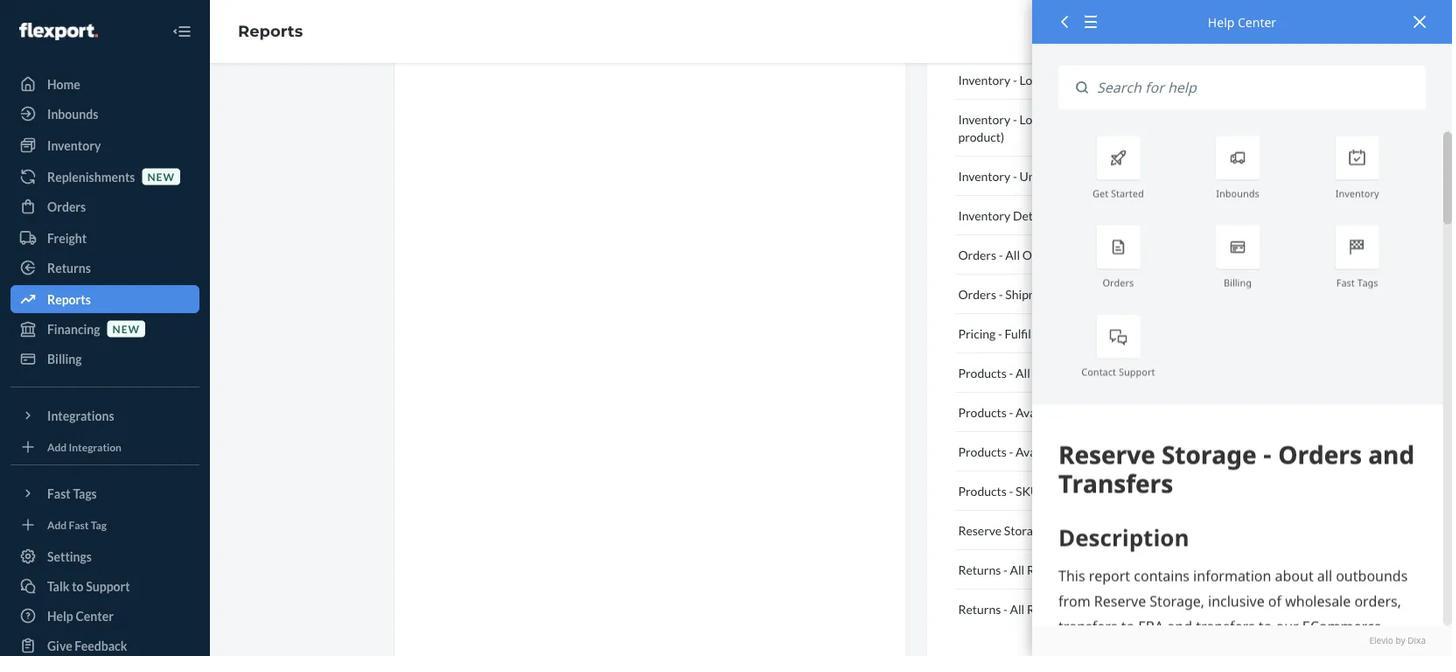 Task type: vqa. For each thing, say whether or not it's contained in the screenshot.
1st LOT from the bottom
yes



Task type: describe. For each thing, give the bounding box(es) containing it.
term
[[1091, 168, 1119, 183]]

items
[[1067, 562, 1097, 577]]

orders - shipments button
[[955, 275, 1240, 314]]

feedback
[[75, 638, 127, 653]]

orders left & in the bottom of the page
[[1055, 523, 1093, 538]]

- for orders - all orders
[[999, 247, 1003, 262]]

inventory - units in long term storage
[[958, 168, 1163, 183]]

help center link
[[10, 602, 199, 630]]

flexport logo image
[[19, 23, 98, 40]]

with inside button
[[1047, 483, 1074, 498]]

product)
[[958, 129, 1004, 144]]

integration
[[69, 440, 122, 453]]

started
[[1111, 186, 1144, 199]]

reserve storage - orders & transfers button
[[955, 511, 1240, 550]]

0 vertical spatial reports
[[238, 22, 303, 41]]

elevio by dixa link
[[1059, 635, 1426, 647]]

1 vertical spatial inbounds
[[1216, 186, 1260, 199]]

all for skus
[[1016, 365, 1030, 380]]

tracking for (single
[[1039, 112, 1083, 126]]

add for add fast tag
[[47, 518, 67, 531]]

fast tags button
[[10, 479, 199, 507]]

new for replenishments
[[147, 170, 175, 183]]

products - available skus with alias counts
[[958, 405, 1195, 420]]

1 horizontal spatial fast tags
[[1337, 276, 1378, 289]]

inventory for inventory details - reserve storage
[[958, 208, 1011, 223]]

returns for returns
[[47, 260, 91, 275]]

storage inside "button"
[[1106, 208, 1147, 223]]

products - available skus with no aliases
[[958, 444, 1184, 459]]

inventory for inventory - lot tracking and fefo (all products)
[[958, 72, 1011, 87]]

products)
[[1160, 72, 1211, 87]]

integrations
[[47, 408, 114, 423]]

- for products - skus with linked aliases
[[1009, 483, 1013, 498]]

products - skus with linked aliases button
[[955, 472, 1240, 511]]

tag
[[91, 518, 107, 531]]

inventory - lot tracking and fefo (all products)
[[958, 72, 1211, 87]]

reserve inside "button"
[[1060, 208, 1104, 223]]

products for products - all skus with alias counts
[[958, 365, 1007, 380]]

give
[[47, 638, 72, 653]]

orders - shipments
[[958, 287, 1062, 301]]

1 horizontal spatial reports link
[[238, 22, 303, 41]]

talk to support button
[[10, 572, 199, 600]]

- for inventory - lot tracking and fefo (all products)
[[1013, 72, 1017, 87]]

get started
[[1093, 186, 1144, 199]]

talk to support
[[47, 579, 130, 594]]

counts for products - available skus with alias counts
[[1157, 405, 1195, 420]]

inventory - lot tracking and fefo (single product) button
[[955, 100, 1240, 157]]

to
[[72, 579, 84, 594]]

no
[[1128, 444, 1144, 459]]

give feedback
[[47, 638, 127, 653]]

inventory - lot tracking and fefo (single product)
[[958, 112, 1176, 144]]

storage inside 'button'
[[1121, 168, 1163, 183]]

fast inside fast tags dropdown button
[[47, 486, 71, 501]]

and for (all
[[1086, 72, 1106, 87]]

add fast tag link
[[10, 514, 199, 535]]

with for products - available skus with alias counts
[[1099, 405, 1126, 420]]

all for returns
[[1010, 601, 1025, 616]]

units
[[1020, 168, 1048, 183]]

products - all skus with alias counts
[[958, 365, 1161, 380]]

with for products - available skus with no aliases
[[1099, 444, 1126, 459]]

with for products - all skus with alias counts
[[1064, 365, 1091, 380]]

pricing
[[958, 326, 996, 341]]

- for inventory - lot tracking and fefo (single product)
[[1013, 112, 1017, 126]]

and for (single
[[1086, 112, 1106, 126]]

shipments
[[1006, 287, 1062, 301]]

skus right the for
[[1110, 326, 1139, 341]]

1 horizontal spatial center
[[1238, 14, 1277, 30]]

- for returns - all returns
[[1003, 601, 1008, 616]]

contact
[[1082, 365, 1116, 378]]

1 horizontal spatial tags
[[1358, 276, 1378, 289]]

aliases inside button
[[1115, 483, 1152, 498]]

products - skus with linked aliases
[[958, 483, 1152, 498]]

inventory details - reserve storage
[[958, 208, 1147, 223]]

orders link
[[10, 192, 199, 220]]

&
[[1095, 523, 1104, 538]]

returns for returns - all returns
[[958, 601, 1001, 616]]

orders up pricing
[[958, 287, 997, 301]]

orders up 'shipments'
[[1023, 247, 1061, 262]]

orders - all orders button
[[955, 235, 1240, 275]]

1 vertical spatial billing
[[47, 351, 82, 366]]

for
[[1092, 326, 1108, 341]]

storage inside button
[[1004, 523, 1046, 538]]

- for products - all skus with alias counts
[[1009, 365, 1013, 380]]

new for financing
[[112, 322, 140, 335]]

inventory - lot tracking and fefo (all products) button
[[955, 60, 1240, 100]]

reserve storage - orders & transfers
[[958, 523, 1156, 538]]

1 horizontal spatial billing
[[1224, 276, 1252, 289]]

1 vertical spatial help
[[47, 608, 73, 623]]

orders up orders - shipments
[[958, 247, 997, 262]]

replenishments
[[47, 169, 135, 184]]

financing
[[47, 322, 100, 336]]

inventory - units in long term storage button
[[955, 157, 1240, 196]]

freight link
[[10, 224, 199, 252]]

lot for inventory - lot tracking and fefo (all products)
[[1020, 72, 1037, 87]]

linked
[[1077, 483, 1112, 498]]

1 vertical spatial by
[[1396, 635, 1406, 647]]

0 vertical spatial inbounds
[[47, 106, 98, 121]]

dixa
[[1408, 635, 1426, 647]]

inventory link
[[10, 131, 199, 159]]

products for products - available skus with no aliases
[[958, 444, 1007, 459]]

add integration
[[47, 440, 122, 453]]

add fast tag
[[47, 518, 107, 531]]

products - all skus with alias counts button
[[955, 353, 1240, 393]]

pricing - fulfillment fees for skus
[[958, 326, 1139, 341]]

(all
[[1141, 72, 1157, 87]]

products - available skus with no aliases button
[[955, 432, 1240, 472]]



Task type: locate. For each thing, give the bounding box(es) containing it.
returns - all return items by skus button
[[955, 550, 1240, 590]]

1 horizontal spatial new
[[147, 170, 175, 183]]

billing link
[[10, 345, 199, 373]]

products for products - available skus with alias counts
[[958, 405, 1007, 420]]

1 vertical spatial lot
[[1020, 112, 1037, 126]]

elevio by dixa
[[1370, 635, 1426, 647]]

-
[[1013, 72, 1017, 87], [1013, 112, 1017, 126], [1013, 168, 1017, 183], [1053, 208, 1058, 223], [999, 247, 1003, 262], [999, 287, 1003, 301], [998, 326, 1002, 341], [1009, 365, 1013, 380], [1009, 405, 1013, 420], [1009, 444, 1013, 459], [1009, 483, 1013, 498], [1048, 523, 1052, 538], [1003, 562, 1008, 577], [1003, 601, 1008, 616]]

inventory for inventory - units in long term storage
[[958, 168, 1011, 183]]

new up "billing" link
[[112, 322, 140, 335]]

1 fefo from the top
[[1108, 72, 1139, 87]]

alias for products - available skus with alias counts
[[1128, 405, 1154, 420]]

lot
[[1020, 72, 1037, 87], [1020, 112, 1037, 126]]

counts for products - all skus with alias counts
[[1122, 365, 1161, 380]]

available for products - available skus with alias counts
[[1016, 405, 1065, 420]]

aliases
[[1147, 444, 1184, 459], [1115, 483, 1152, 498]]

all for orders
[[1006, 247, 1020, 262]]

and down inventory - lot tracking and fefo (all products) button
[[1086, 112, 1106, 126]]

- up returns - all return items by skus
[[1048, 523, 1052, 538]]

new up orders link
[[147, 170, 175, 183]]

0 vertical spatial lot
[[1020, 72, 1037, 87]]

0 horizontal spatial help
[[47, 608, 73, 623]]

products for products - skus with linked aliases
[[958, 483, 1007, 498]]

1 horizontal spatial alias
[[1128, 405, 1154, 420]]

alias inside 'products - available skus with alias counts' button
[[1128, 405, 1154, 420]]

get
[[1093, 186, 1109, 199]]

by
[[1099, 562, 1112, 577], [1396, 635, 1406, 647]]

1 vertical spatial fefo
[[1108, 112, 1139, 126]]

1 add from the top
[[47, 440, 67, 453]]

reserve up returns - all return items by skus
[[958, 523, 1002, 538]]

0 horizontal spatial alias
[[1094, 365, 1120, 380]]

add integration link
[[10, 437, 199, 458]]

by right items
[[1099, 562, 1112, 577]]

0 vertical spatial new
[[147, 170, 175, 183]]

- up reserve storage - orders & transfers
[[1009, 483, 1013, 498]]

returns inside returns link
[[47, 260, 91, 275]]

0 vertical spatial help center
[[1208, 14, 1277, 30]]

1 vertical spatial help center
[[47, 608, 114, 623]]

alias for products - all skus with alias counts
[[1094, 365, 1120, 380]]

1 horizontal spatial help center
[[1208, 14, 1277, 30]]

0 vertical spatial alias
[[1094, 365, 1120, 380]]

0 vertical spatial help
[[1208, 14, 1235, 30]]

- down fulfillment
[[1009, 365, 1013, 380]]

tracking inside inventory - lot tracking and fefo (single product)
[[1039, 112, 1083, 126]]

center
[[1238, 14, 1277, 30], [76, 608, 114, 623]]

and inside inventory - lot tracking and fefo (all products) button
[[1086, 72, 1106, 87]]

with left linked
[[1047, 483, 1074, 498]]

counts
[[1122, 365, 1161, 380], [1157, 405, 1195, 420]]

1 horizontal spatial support
[[1119, 365, 1155, 378]]

skus down pricing - fulfillment fees for skus
[[1033, 365, 1062, 380]]

support inside button
[[86, 579, 130, 594]]

with down contact support
[[1099, 405, 1126, 420]]

new
[[147, 170, 175, 183], [112, 322, 140, 335]]

lot for inventory - lot tracking and fefo (single product)
[[1020, 112, 1037, 126]]

1 available from the top
[[1016, 405, 1065, 420]]

- up inventory - lot tracking and fefo (single product)
[[1013, 72, 1017, 87]]

returns for returns - all return items by skus
[[958, 562, 1001, 577]]

2 available from the top
[[1016, 444, 1065, 459]]

0 vertical spatial reports link
[[238, 22, 303, 41]]

settings link
[[10, 542, 199, 570]]

all down fulfillment
[[1016, 365, 1030, 380]]

aliases inside button
[[1147, 444, 1184, 459]]

storage up started
[[1121, 168, 1163, 183]]

aliases right no
[[1147, 444, 1184, 459]]

return
[[1027, 562, 1064, 577]]

- inside "button"
[[1053, 208, 1058, 223]]

center up search search box
[[1238, 14, 1277, 30]]

home link
[[10, 70, 199, 98]]

- up orders - shipments
[[999, 247, 1003, 262]]

inventory
[[958, 72, 1011, 87], [958, 112, 1011, 126], [47, 138, 101, 153], [958, 168, 1011, 183], [1336, 186, 1379, 199], [958, 208, 1011, 223]]

lot up units
[[1020, 112, 1037, 126]]

- right the details
[[1053, 208, 1058, 223]]

2 fefo from the top
[[1108, 112, 1139, 126]]

all left return
[[1010, 562, 1025, 577]]

close navigation image
[[171, 21, 192, 42]]

0 horizontal spatial support
[[86, 579, 130, 594]]

skus down transfers
[[1115, 562, 1144, 577]]

fefo for (single
[[1108, 112, 1139, 126]]

0 vertical spatial counts
[[1122, 365, 1161, 380]]

0 horizontal spatial tags
[[73, 486, 97, 501]]

orders - all orders
[[958, 247, 1061, 262]]

0 vertical spatial reserve
[[1060, 208, 1104, 223]]

give feedback button
[[10, 632, 199, 656]]

3 products from the top
[[958, 444, 1007, 459]]

storage down started
[[1106, 208, 1147, 223]]

inventory inside 'button'
[[958, 168, 1011, 183]]

pricing - fulfillment fees for skus button
[[955, 314, 1240, 353]]

reserve down get
[[1060, 208, 1104, 223]]

inventory inside inventory - lot tracking and fefo (single product)
[[958, 112, 1011, 126]]

0 horizontal spatial by
[[1099, 562, 1112, 577]]

1 vertical spatial alias
[[1128, 405, 1154, 420]]

1 vertical spatial and
[[1086, 112, 1106, 126]]

all
[[1006, 247, 1020, 262], [1016, 365, 1030, 380], [1010, 562, 1025, 577], [1010, 601, 1025, 616]]

and
[[1086, 72, 1106, 87], [1086, 112, 1106, 126]]

fefo left (single
[[1108, 112, 1139, 126]]

0 horizontal spatial help center
[[47, 608, 114, 623]]

by inside button
[[1099, 562, 1112, 577]]

in
[[1051, 168, 1061, 183]]

1 vertical spatial reports
[[47, 292, 91, 307]]

add up settings
[[47, 518, 67, 531]]

inbounds link
[[10, 100, 199, 128]]

0 vertical spatial support
[[1119, 365, 1155, 378]]

1 and from the top
[[1086, 72, 1106, 87]]

tracking for (all
[[1039, 72, 1083, 87]]

1 vertical spatial fast
[[47, 486, 71, 501]]

products inside products - available skus with no aliases button
[[958, 444, 1007, 459]]

with left no
[[1099, 444, 1126, 459]]

tracking up inventory - lot tracking and fefo (single product)
[[1039, 72, 1083, 87]]

all for return
[[1010, 562, 1025, 577]]

0 vertical spatial billing
[[1224, 276, 1252, 289]]

- down "products - all skus with alias counts" at the right bottom
[[1009, 405, 1013, 420]]

1 vertical spatial counts
[[1157, 405, 1195, 420]]

skus inside button
[[1016, 483, 1045, 498]]

long
[[1063, 168, 1089, 183]]

details
[[1013, 208, 1051, 223]]

tracking
[[1039, 72, 1083, 87], [1039, 112, 1083, 126]]

fast inside the add fast tag link
[[69, 518, 89, 531]]

and up the inventory - lot tracking and fefo (single product) button
[[1086, 72, 1106, 87]]

- inside inventory - lot tracking and fefo (single product)
[[1013, 112, 1017, 126]]

lot up inventory - lot tracking and fefo (single product)
[[1020, 72, 1037, 87]]

1 vertical spatial reports link
[[10, 285, 199, 313]]

1 products from the top
[[958, 365, 1007, 380]]

2 add from the top
[[47, 518, 67, 531]]

- for returns - all return items by skus
[[1003, 562, 1008, 577]]

fees
[[1065, 326, 1089, 341]]

1 vertical spatial aliases
[[1115, 483, 1152, 498]]

fast tags
[[1337, 276, 1378, 289], [47, 486, 97, 501]]

1 horizontal spatial by
[[1396, 635, 1406, 647]]

0 vertical spatial and
[[1086, 72, 1106, 87]]

fefo for (all
[[1108, 72, 1139, 87]]

fefo inside inventory - lot tracking and fefo (single product)
[[1108, 112, 1139, 126]]

- for inventory - units in long term storage
[[1013, 168, 1017, 183]]

settings
[[47, 549, 92, 564]]

fefo
[[1108, 72, 1139, 87], [1108, 112, 1139, 126]]

4 products from the top
[[958, 483, 1007, 498]]

0 vertical spatial by
[[1099, 562, 1112, 577]]

inventory details - reserve storage button
[[955, 196, 1240, 235]]

returns inside returns - all return items by skus button
[[958, 562, 1001, 577]]

0 horizontal spatial new
[[112, 322, 140, 335]]

1 horizontal spatial inbounds
[[1216, 186, 1260, 199]]

- for products - available skus with no aliases
[[1009, 444, 1013, 459]]

products inside products - skus with linked aliases button
[[958, 483, 1007, 498]]

1 horizontal spatial reserve
[[1060, 208, 1104, 223]]

- for products - available skus with alias counts
[[1009, 405, 1013, 420]]

0 vertical spatial add
[[47, 440, 67, 453]]

1 horizontal spatial reports
[[238, 22, 303, 41]]

0 vertical spatial fast
[[1337, 276, 1355, 289]]

- up products - skus with linked aliases
[[1009, 444, 1013, 459]]

0 vertical spatial tags
[[1358, 276, 1378, 289]]

1 vertical spatial center
[[76, 608, 114, 623]]

support right the contact
[[1119, 365, 1155, 378]]

0 horizontal spatial center
[[76, 608, 114, 623]]

add left integration at the left of page
[[47, 440, 67, 453]]

Search search field
[[1088, 66, 1426, 110]]

0 vertical spatial fast tags
[[1337, 276, 1378, 289]]

by left dixa
[[1396, 635, 1406, 647]]

skus down products - available skus with alias counts
[[1067, 444, 1096, 459]]

support up help center link
[[86, 579, 130, 594]]

0 vertical spatial storage
[[1121, 168, 1163, 183]]

alias down the for
[[1094, 365, 1120, 380]]

available for products - available skus with no aliases
[[1016, 444, 1065, 459]]

all down returns - all return items by skus
[[1010, 601, 1025, 616]]

available up products - skus with linked aliases
[[1016, 444, 1065, 459]]

help up "products)"
[[1208, 14, 1235, 30]]

- left 'shipments'
[[999, 287, 1003, 301]]

tags
[[1358, 276, 1378, 289], [73, 486, 97, 501]]

2 lot from the top
[[1020, 112, 1037, 126]]

0 vertical spatial available
[[1016, 405, 1065, 420]]

add for add integration
[[47, 440, 67, 453]]

add
[[47, 440, 67, 453], [47, 518, 67, 531]]

help center inside help center link
[[47, 608, 114, 623]]

orders down orders - all orders button
[[1103, 276, 1134, 289]]

- for orders - shipments
[[999, 287, 1003, 301]]

tracking down inventory - lot tracking and fefo (all products)
[[1039, 112, 1083, 126]]

- right pricing
[[998, 326, 1002, 341]]

reserve inside button
[[958, 523, 1002, 538]]

2 vertical spatial fast
[[69, 518, 89, 531]]

returns - all returns button
[[955, 590, 1240, 628]]

available down "products - all skus with alias counts" at the right bottom
[[1016, 405, 1065, 420]]

reports link
[[238, 22, 303, 41], [10, 285, 199, 313]]

alias up no
[[1128, 405, 1154, 420]]

support
[[1119, 365, 1155, 378], [86, 579, 130, 594]]

fefo left '(all'
[[1108, 72, 1139, 87]]

0 horizontal spatial reports
[[47, 292, 91, 307]]

lot inside inventory - lot tracking and fefo (single product)
[[1020, 112, 1037, 126]]

- left return
[[1003, 562, 1008, 577]]

help center
[[1208, 14, 1277, 30], [47, 608, 114, 623]]

0 horizontal spatial fast tags
[[47, 486, 97, 501]]

orders up 'freight'
[[47, 199, 86, 214]]

(single
[[1141, 112, 1176, 126]]

1 vertical spatial fast tags
[[47, 486, 97, 501]]

1 vertical spatial reserve
[[958, 523, 1002, 538]]

help center up search search box
[[1208, 14, 1277, 30]]

fast tags inside dropdown button
[[47, 486, 97, 501]]

alias inside products - all skus with alias counts button
[[1094, 365, 1120, 380]]

freight
[[47, 231, 87, 245]]

1 lot from the top
[[1020, 72, 1037, 87]]

- down returns - all return items by skus
[[1003, 601, 1008, 616]]

2 vertical spatial storage
[[1004, 523, 1046, 538]]

reserve
[[1060, 208, 1104, 223], [958, 523, 1002, 538]]

0 horizontal spatial billing
[[47, 351, 82, 366]]

tags inside fast tags dropdown button
[[73, 486, 97, 501]]

talk
[[47, 579, 70, 594]]

help up give
[[47, 608, 73, 623]]

0 horizontal spatial reserve
[[958, 523, 1002, 538]]

billing
[[1224, 276, 1252, 289], [47, 351, 82, 366]]

center up give feedback button
[[76, 608, 114, 623]]

with down fees
[[1064, 365, 1091, 380]]

help center down to
[[47, 608, 114, 623]]

0 vertical spatial fefo
[[1108, 72, 1139, 87]]

2 products from the top
[[958, 405, 1007, 420]]

- for pricing - fulfillment fees for skus
[[998, 326, 1002, 341]]

contact support
[[1082, 365, 1155, 378]]

1 vertical spatial support
[[86, 579, 130, 594]]

1 vertical spatial new
[[112, 322, 140, 335]]

0 horizontal spatial reports link
[[10, 285, 199, 313]]

1 horizontal spatial help
[[1208, 14, 1235, 30]]

0 horizontal spatial inbounds
[[47, 106, 98, 121]]

inventory inside "button"
[[958, 208, 1011, 223]]

fulfillment
[[1005, 326, 1062, 341]]

returns - all returns
[[958, 601, 1070, 616]]

skus
[[1110, 326, 1139, 341], [1033, 365, 1062, 380], [1067, 405, 1096, 420], [1067, 444, 1096, 459], [1016, 483, 1045, 498], [1115, 562, 1144, 577]]

1 vertical spatial tracking
[[1039, 112, 1083, 126]]

- up 'inventory - units in long term storage'
[[1013, 112, 1017, 126]]

returns - all return items by skus
[[958, 562, 1144, 577]]

orders
[[47, 199, 86, 214], [958, 247, 997, 262], [1023, 247, 1061, 262], [1103, 276, 1134, 289], [958, 287, 997, 301], [1055, 523, 1093, 538]]

storage
[[1121, 168, 1163, 183], [1106, 208, 1147, 223], [1004, 523, 1046, 538]]

aliases right linked
[[1115, 483, 1152, 498]]

transfers
[[1106, 523, 1156, 538]]

and inside inventory - lot tracking and fefo (single product)
[[1086, 112, 1106, 126]]

1 vertical spatial tags
[[73, 486, 97, 501]]

available
[[1016, 405, 1065, 420], [1016, 444, 1065, 459]]

products
[[958, 365, 1007, 380], [958, 405, 1007, 420], [958, 444, 1007, 459], [958, 483, 1007, 498]]

skus up reserve storage - orders & transfers
[[1016, 483, 1045, 498]]

help
[[1208, 14, 1235, 30], [47, 608, 73, 623]]

2 tracking from the top
[[1039, 112, 1083, 126]]

1 vertical spatial storage
[[1106, 208, 1147, 223]]

all up orders - shipments
[[1006, 247, 1020, 262]]

fast
[[1337, 276, 1355, 289], [47, 486, 71, 501], [69, 518, 89, 531]]

integrations button
[[10, 402, 199, 430]]

- inside 'button'
[[1013, 168, 1017, 183]]

- inside button
[[1009, 483, 1013, 498]]

0 vertical spatial tracking
[[1039, 72, 1083, 87]]

1 tracking from the top
[[1039, 72, 1083, 87]]

products inside products - all skus with alias counts button
[[958, 365, 1007, 380]]

storage up return
[[1004, 523, 1046, 538]]

1 vertical spatial available
[[1016, 444, 1065, 459]]

0 vertical spatial aliases
[[1147, 444, 1184, 459]]

inventory for inventory - lot tracking and fefo (single product)
[[958, 112, 1011, 126]]

home
[[47, 77, 80, 91]]

products inside 'products - available skus with alias counts' button
[[958, 405, 1007, 420]]

returns
[[47, 260, 91, 275], [958, 562, 1001, 577], [958, 601, 1001, 616], [1027, 601, 1070, 616]]

skus up products - available skus with no aliases on the right bottom of page
[[1067, 405, 1096, 420]]

- left units
[[1013, 168, 1017, 183]]

returns link
[[10, 254, 199, 282]]

1 vertical spatial add
[[47, 518, 67, 531]]

products - available skus with alias counts button
[[955, 393, 1240, 432]]

0 vertical spatial center
[[1238, 14, 1277, 30]]

elevio
[[1370, 635, 1394, 647]]

2 and from the top
[[1086, 112, 1106, 126]]



